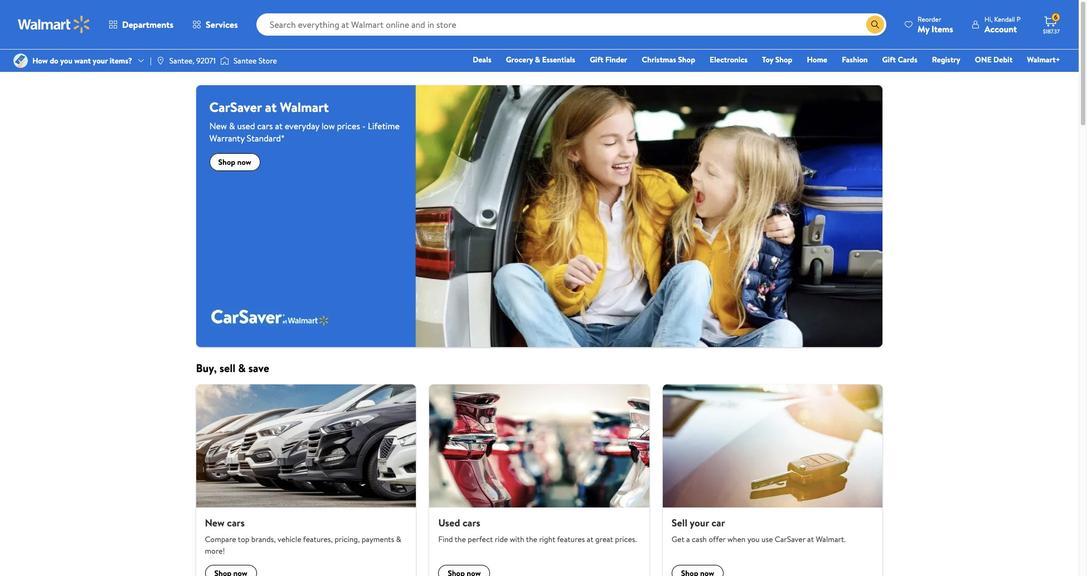 Task type: describe. For each thing, give the bounding box(es) containing it.
electronics link
[[705, 54, 753, 66]]

shop inside 'link'
[[218, 157, 236, 168]]

 image for how do you want your items?
[[13, 54, 28, 68]]

gift cards
[[883, 54, 918, 65]]

used
[[237, 120, 255, 132]]

kendall
[[995, 14, 1016, 24]]

santee
[[234, 55, 257, 66]]

with
[[510, 534, 525, 546]]

Walmart Site-Wide search field
[[256, 13, 887, 36]]

$187.37
[[1044, 27, 1060, 35]]

walmart+ link
[[1023, 54, 1066, 66]]

save
[[249, 361, 269, 376]]

shop now
[[218, 157, 252, 168]]

sell your car list item
[[657, 385, 890, 577]]

1 the from the left
[[455, 534, 466, 546]]

new inside new cars compare top brands, vehicle features, pricing, payments & more!
[[205, 516, 225, 530]]

payments
[[362, 534, 394, 546]]

one
[[976, 54, 992, 65]]

top
[[238, 534, 250, 546]]

store
[[259, 55, 277, 66]]

reorder
[[918, 14, 942, 24]]

shop now link
[[209, 153, 260, 171]]

used cars list item
[[423, 385, 657, 577]]

warranty
[[209, 132, 245, 144]]

|
[[150, 55, 152, 66]]

new inside carsaver at walmart new & used cars at everyday low prices - lifetime warranty standard*
[[209, 120, 227, 132]]

standard*
[[247, 132, 285, 144]]

now
[[237, 157, 252, 168]]

walmart+
[[1028, 54, 1061, 65]]

use
[[762, 534, 773, 546]]

debit
[[994, 54, 1013, 65]]

carsaver inside sell your car get a cash offer when you use carsaver at walmart.
[[775, 534, 806, 546]]

lifetime
[[368, 120, 400, 132]]

fashion
[[842, 54, 868, 65]]

0 horizontal spatial you
[[60, 55, 72, 66]]

deals link
[[468, 54, 497, 66]]

find
[[439, 534, 453, 546]]

great
[[596, 534, 614, 546]]

hi,
[[985, 14, 993, 24]]

right
[[540, 534, 556, 546]]

departments
[[122, 18, 174, 31]]

gift for gift cards
[[883, 54, 897, 65]]

items
[[932, 23, 954, 35]]

search icon image
[[871, 20, 880, 29]]

your inside sell your car get a cash offer when you use carsaver at walmart.
[[690, 516, 710, 530]]

prices.
[[615, 534, 637, 546]]

services
[[206, 18, 238, 31]]

carsaver at walmart new & used cars at everyday low prices - lifetime warranty standard*
[[209, 98, 400, 144]]

toy shop
[[763, 54, 793, 65]]

& inside carsaver at walmart new & used cars at everyday low prices - lifetime warranty standard*
[[229, 120, 235, 132]]

car
[[712, 516, 726, 530]]

0 horizontal spatial your
[[93, 55, 108, 66]]

santee,
[[170, 55, 195, 66]]

& right "sell"
[[238, 361, 246, 376]]

finder
[[606, 54, 628, 65]]

list containing new cars
[[189, 385, 890, 577]]

new cars compare top brands, vehicle features, pricing, payments & more!
[[205, 516, 402, 557]]

6
[[1055, 12, 1058, 22]]

home link
[[802, 54, 833, 66]]

cars for new cars
[[227, 516, 245, 530]]

registry
[[933, 54, 961, 65]]

grocery & essentials
[[506, 54, 576, 65]]

want
[[74, 55, 91, 66]]

walmart
[[280, 98, 329, 117]]

sell
[[672, 516, 688, 530]]

essentials
[[542, 54, 576, 65]]

deals
[[473, 54, 492, 65]]

shop for christmas shop
[[679, 54, 696, 65]]

new cars list item
[[189, 385, 423, 577]]

6 $187.37
[[1044, 12, 1060, 35]]

at up standard*
[[265, 98, 277, 117]]

cars for used cars
[[463, 516, 481, 530]]

hi, kendall p account
[[985, 14, 1021, 35]]

my
[[918, 23, 930, 35]]

santee, 92071
[[170, 55, 216, 66]]

when
[[728, 534, 746, 546]]



Task type: vqa. For each thing, say whether or not it's contained in the screenshot.
Ride
yes



Task type: locate. For each thing, give the bounding box(es) containing it.
shop right christmas
[[679, 54, 696, 65]]

at left great
[[587, 534, 594, 546]]

the right with
[[526, 534, 538, 546]]

the right find
[[455, 534, 466, 546]]

sell
[[220, 361, 236, 376]]

sell your car get a cash offer when you use carsaver at walmart.
[[672, 516, 846, 546]]

1 horizontal spatial  image
[[156, 56, 165, 65]]

at inside sell your car get a cash offer when you use carsaver at walmart.
[[808, 534, 815, 546]]

compare
[[205, 534, 236, 546]]

carsaver right use
[[775, 534, 806, 546]]

reorder my items
[[918, 14, 954, 35]]

services button
[[183, 11, 247, 38]]

at left 'walmart.'
[[808, 534, 815, 546]]

gift finder
[[590, 54, 628, 65]]

gift inside 'link'
[[883, 54, 897, 65]]

toy shop link
[[758, 54, 798, 66]]

at inside used cars find the perfect ride with the right features at great prices.
[[587, 534, 594, 546]]

2 horizontal spatial shop
[[776, 54, 793, 65]]

new up compare
[[205, 516, 225, 530]]

2 gift from the left
[[883, 54, 897, 65]]

buy,
[[196, 361, 217, 376]]

do
[[50, 55, 58, 66]]

carsaver
[[209, 98, 262, 117], [775, 534, 806, 546]]

shop right toy
[[776, 54, 793, 65]]

1 horizontal spatial your
[[690, 516, 710, 530]]

buy, sell & save
[[196, 361, 269, 376]]

you left use
[[748, 534, 760, 546]]

shop
[[679, 54, 696, 65], [776, 54, 793, 65], [218, 157, 236, 168]]

items?
[[110, 55, 132, 66]]

cars up perfect
[[463, 516, 481, 530]]

& right payments
[[396, 534, 402, 546]]

new
[[209, 120, 227, 132], [205, 516, 225, 530]]

0 horizontal spatial cars
[[227, 516, 245, 530]]

cars inside new cars compare top brands, vehicle features, pricing, payments & more!
[[227, 516, 245, 530]]

you right do
[[60, 55, 72, 66]]

walmart image
[[18, 16, 90, 33]]

carsaver inside carsaver at walmart new & used cars at everyday low prices - lifetime warranty standard*
[[209, 98, 262, 117]]

 image left how
[[13, 54, 28, 68]]

used cars find the perfect ride with the right features at great prices.
[[439, 516, 637, 546]]

account
[[985, 23, 1018, 35]]

-
[[362, 120, 366, 132]]

0 vertical spatial you
[[60, 55, 72, 66]]

carsaver up the used
[[209, 98, 262, 117]]

christmas shop
[[642, 54, 696, 65]]

shop left the now
[[218, 157, 236, 168]]

0 horizontal spatial the
[[455, 534, 466, 546]]

grocery
[[506, 54, 533, 65]]

&
[[535, 54, 541, 65], [229, 120, 235, 132], [238, 361, 246, 376], [396, 534, 402, 546]]

everyday
[[285, 120, 320, 132]]

cars right the used
[[257, 120, 273, 132]]

perfect
[[468, 534, 493, 546]]

0 vertical spatial your
[[93, 55, 108, 66]]

gift left the finder
[[590, 54, 604, 65]]

vehicle
[[278, 534, 302, 546]]

 image
[[220, 55, 229, 66]]

features
[[557, 534, 585, 546]]

ride
[[495, 534, 508, 546]]

cars up top
[[227, 516, 245, 530]]

0 vertical spatial new
[[209, 120, 227, 132]]

brands,
[[251, 534, 276, 546]]

1 horizontal spatial the
[[526, 534, 538, 546]]

gift for gift finder
[[590, 54, 604, 65]]

1 vertical spatial new
[[205, 516, 225, 530]]

cars inside carsaver at walmart new & used cars at everyday low prices - lifetime warranty standard*
[[257, 120, 273, 132]]

gift finder link
[[585, 54, 633, 66]]

0 horizontal spatial  image
[[13, 54, 28, 68]]

fashion link
[[837, 54, 873, 66]]

one debit link
[[971, 54, 1018, 66]]

used
[[439, 516, 460, 530]]

 image
[[13, 54, 28, 68], [156, 56, 165, 65]]

0 horizontal spatial gift
[[590, 54, 604, 65]]

& left the used
[[229, 120, 235, 132]]

cars inside used cars find the perfect ride with the right features at great prices.
[[463, 516, 481, 530]]

1 gift from the left
[[590, 54, 604, 65]]

low
[[322, 120, 335, 132]]

grocery & essentials link
[[501, 54, 581, 66]]

at left the everyday
[[275, 120, 283, 132]]

at
[[265, 98, 277, 117], [275, 120, 283, 132], [587, 534, 594, 546], [808, 534, 815, 546]]

0 horizontal spatial carsaver
[[209, 98, 262, 117]]

christmas
[[642, 54, 677, 65]]

your
[[93, 55, 108, 66], [690, 516, 710, 530]]

registry link
[[928, 54, 966, 66]]

92071
[[196, 55, 216, 66]]

home
[[808, 54, 828, 65]]

0 vertical spatial carsaver
[[209, 98, 262, 117]]

0 horizontal spatial shop
[[218, 157, 236, 168]]

1 horizontal spatial carsaver
[[775, 534, 806, 546]]

new left the used
[[209, 120, 227, 132]]

more!
[[205, 546, 225, 557]]

toy
[[763, 54, 774, 65]]

departments button
[[99, 11, 183, 38]]

1 horizontal spatial shop
[[679, 54, 696, 65]]

gift inside "link"
[[590, 54, 604, 65]]

walmart.
[[816, 534, 846, 546]]

santee store
[[234, 55, 277, 66]]

p
[[1017, 14, 1021, 24]]

1 horizontal spatial you
[[748, 534, 760, 546]]

1 vertical spatial carsaver
[[775, 534, 806, 546]]

how do you want your items?
[[32, 55, 132, 66]]

features,
[[303, 534, 333, 546]]

list
[[189, 385, 890, 577]]

cards
[[898, 54, 918, 65]]

prices
[[337, 120, 360, 132]]

you
[[60, 55, 72, 66], [748, 534, 760, 546]]

electronics
[[710, 54, 748, 65]]

& right grocery
[[535, 54, 541, 65]]

2 horizontal spatial cars
[[463, 516, 481, 530]]

you inside sell your car get a cash offer when you use carsaver at walmart.
[[748, 534, 760, 546]]

your up the cash
[[690, 516, 710, 530]]

1 vertical spatial your
[[690, 516, 710, 530]]

1 vertical spatial you
[[748, 534, 760, 546]]

the
[[455, 534, 466, 546], [526, 534, 538, 546]]

 image for santee, 92071
[[156, 56, 165, 65]]

gift left cards
[[883, 54, 897, 65]]

1 horizontal spatial gift
[[883, 54, 897, 65]]

christmas shop link
[[637, 54, 701, 66]]

how
[[32, 55, 48, 66]]

Search search field
[[256, 13, 887, 36]]

your right want
[[93, 55, 108, 66]]

cash
[[692, 534, 707, 546]]

shop for toy shop
[[776, 54, 793, 65]]

pricing,
[[335, 534, 360, 546]]

gift cards link
[[878, 54, 923, 66]]

1 horizontal spatial cars
[[257, 120, 273, 132]]

get
[[672, 534, 685, 546]]

 image right "|"
[[156, 56, 165, 65]]

gift
[[590, 54, 604, 65], [883, 54, 897, 65]]

one debit
[[976, 54, 1013, 65]]

& inside new cars compare top brands, vehicle features, pricing, payments & more!
[[396, 534, 402, 546]]

2 the from the left
[[526, 534, 538, 546]]



